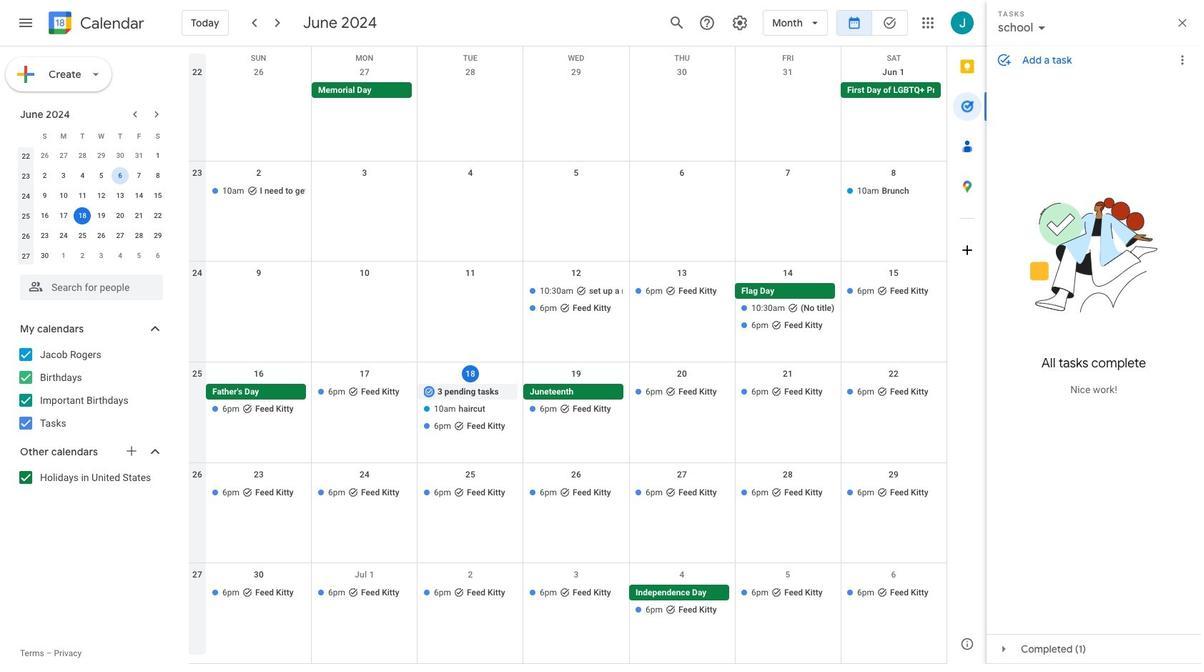 Task type: locate. For each thing, give the bounding box(es) containing it.
row group
[[16, 146, 167, 266]]

heading
[[77, 15, 144, 32]]

4 element
[[74, 167, 91, 184]]

settings menu image
[[732, 14, 749, 31]]

grid
[[189, 46, 947, 664]]

1 element
[[149, 147, 166, 164]]

july 6 element
[[149, 247, 166, 265]]

row
[[189, 46, 947, 68], [189, 61, 947, 161], [16, 126, 167, 146], [16, 146, 167, 166], [189, 161, 947, 262], [16, 166, 167, 186], [16, 186, 167, 206], [16, 206, 167, 226], [16, 226, 167, 246], [16, 246, 167, 266], [189, 262, 947, 363], [189, 363, 947, 463], [189, 463, 947, 564], [189, 564, 947, 664]]

20 element
[[112, 207, 129, 225]]

None search field
[[0, 269, 177, 300]]

july 4 element
[[112, 247, 129, 265]]

25 element
[[74, 227, 91, 245]]

28 element
[[130, 227, 148, 245]]

9 element
[[36, 187, 53, 204]]

main drawer image
[[17, 14, 34, 31]]

cell
[[206, 82, 312, 99], [418, 82, 523, 99], [629, 82, 735, 99], [735, 82, 841, 99], [111, 166, 130, 186], [312, 183, 418, 200], [418, 183, 523, 200], [629, 183, 735, 200], [73, 206, 92, 226], [206, 283, 312, 335], [312, 283, 418, 335], [418, 283, 523, 335], [523, 283, 629, 335], [735, 283, 841, 335], [206, 384, 312, 435], [418, 384, 523, 435], [523, 384, 629, 435], [629, 585, 735, 619]]

july 2 element
[[74, 247, 91, 265]]

10 element
[[55, 187, 72, 204]]

may 31 element
[[130, 147, 148, 164]]

may 28 element
[[74, 147, 91, 164]]

tab list
[[947, 46, 987, 624]]

july 3 element
[[93, 247, 110, 265]]

14 element
[[130, 187, 148, 204]]

15 element
[[149, 187, 166, 204]]

row group inside june 2024 grid
[[16, 146, 167, 266]]

19 element
[[93, 207, 110, 225]]

june 2024 grid
[[14, 126, 167, 266]]

29 element
[[149, 227, 166, 245]]

heading inside calendar element
[[77, 15, 144, 32]]

column header
[[16, 126, 35, 146]]

calendar element
[[46, 9, 144, 40]]

my calendars list
[[3, 343, 177, 435]]

21 element
[[130, 207, 148, 225]]



Task type: vqa. For each thing, say whether or not it's contained in the screenshot.
29
no



Task type: describe. For each thing, give the bounding box(es) containing it.
11 element
[[74, 187, 91, 204]]

may 27 element
[[55, 147, 72, 164]]

5 element
[[93, 167, 110, 184]]

july 1 element
[[55, 247, 72, 265]]

13 element
[[112, 187, 129, 204]]

3 element
[[55, 167, 72, 184]]

23 element
[[36, 227, 53, 245]]

add other calendars image
[[124, 444, 139, 458]]

tab list inside side panel section
[[947, 46, 987, 624]]

26 element
[[93, 227, 110, 245]]

side panel section
[[947, 46, 987, 664]]

column header inside june 2024 grid
[[16, 126, 35, 146]]

7 element
[[130, 167, 148, 184]]

30 element
[[36, 247, 53, 265]]

16 element
[[36, 207, 53, 225]]

may 26 element
[[36, 147, 53, 164]]

12 element
[[93, 187, 110, 204]]

may 29 element
[[93, 147, 110, 164]]

Search for people text field
[[29, 275, 154, 300]]

27 element
[[112, 227, 129, 245]]

18, today element
[[74, 207, 91, 225]]

22 element
[[149, 207, 166, 225]]

8 element
[[149, 167, 166, 184]]

24 element
[[55, 227, 72, 245]]

may 30 element
[[112, 147, 129, 164]]

2 element
[[36, 167, 53, 184]]

17 element
[[55, 207, 72, 225]]

july 5 element
[[130, 247, 148, 265]]

6 element
[[112, 167, 129, 184]]



